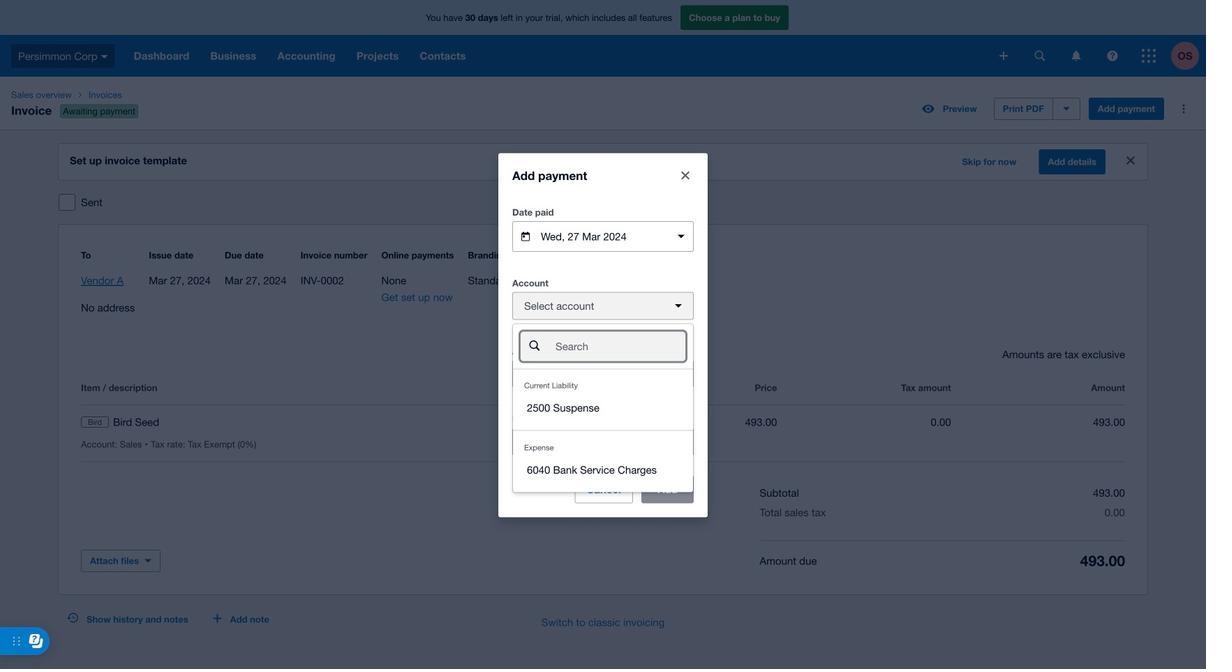Task type: describe. For each thing, give the bounding box(es) containing it.
1 horizontal spatial svg image
[[1072, 51, 1081, 61]]

4 column header from the left
[[777, 380, 951, 397]]

5 cell from the left
[[951, 414, 1126, 431]]

2 cell from the left
[[429, 414, 603, 431]]

3 cell from the left
[[603, 414, 777, 431]]



Task type: vqa. For each thing, say whether or not it's contained in the screenshot.
cell
yes



Task type: locate. For each thing, give the bounding box(es) containing it.
table
[[81, 363, 1126, 463]]

1 column header from the left
[[81, 380, 429, 397]]

None text field
[[513, 429, 693, 456]]

0.00 text field
[[513, 361, 693, 388]]

dialog
[[499, 153, 708, 518]]

1 list box from the top
[[513, 369, 693, 430]]

2 list box from the top
[[513, 430, 693, 493]]

1 cell from the left
[[81, 414, 429, 431]]

svg image
[[1072, 51, 1081, 61], [1000, 52, 1008, 60]]

3 column header from the left
[[603, 380, 777, 397]]

1 row from the top
[[81, 380, 1126, 405]]

group
[[513, 324, 693, 493]]

0 vertical spatial row
[[81, 380, 1126, 405]]

row down search text field
[[81, 380, 1126, 405]]

2 row from the top
[[81, 406, 1126, 463]]

list box
[[513, 369, 693, 430], [513, 430, 693, 493]]

4 cell from the left
[[777, 414, 951, 431]]

0 horizontal spatial svg image
[[1000, 52, 1008, 60]]

Search text field
[[554, 333, 685, 360]]

svg image
[[1142, 49, 1156, 63], [1035, 51, 1046, 61], [1108, 51, 1118, 61], [101, 55, 108, 58]]

None field
[[513, 324, 694, 493]]

column header
[[81, 380, 429, 397], [429, 380, 603, 397], [603, 380, 777, 397], [777, 380, 951, 397], [951, 380, 1126, 397]]

cell
[[81, 414, 429, 431], [429, 414, 603, 431], [603, 414, 777, 431], [777, 414, 951, 431], [951, 414, 1126, 431]]

5 column header from the left
[[951, 380, 1126, 397]]

row down 0.00 text field
[[81, 406, 1126, 463]]

close image
[[1127, 156, 1135, 165]]

banner
[[0, 0, 1207, 77]]

2 column header from the left
[[429, 380, 603, 397]]

row
[[81, 380, 1126, 405], [81, 406, 1126, 463]]

1 vertical spatial row
[[81, 406, 1126, 463]]



